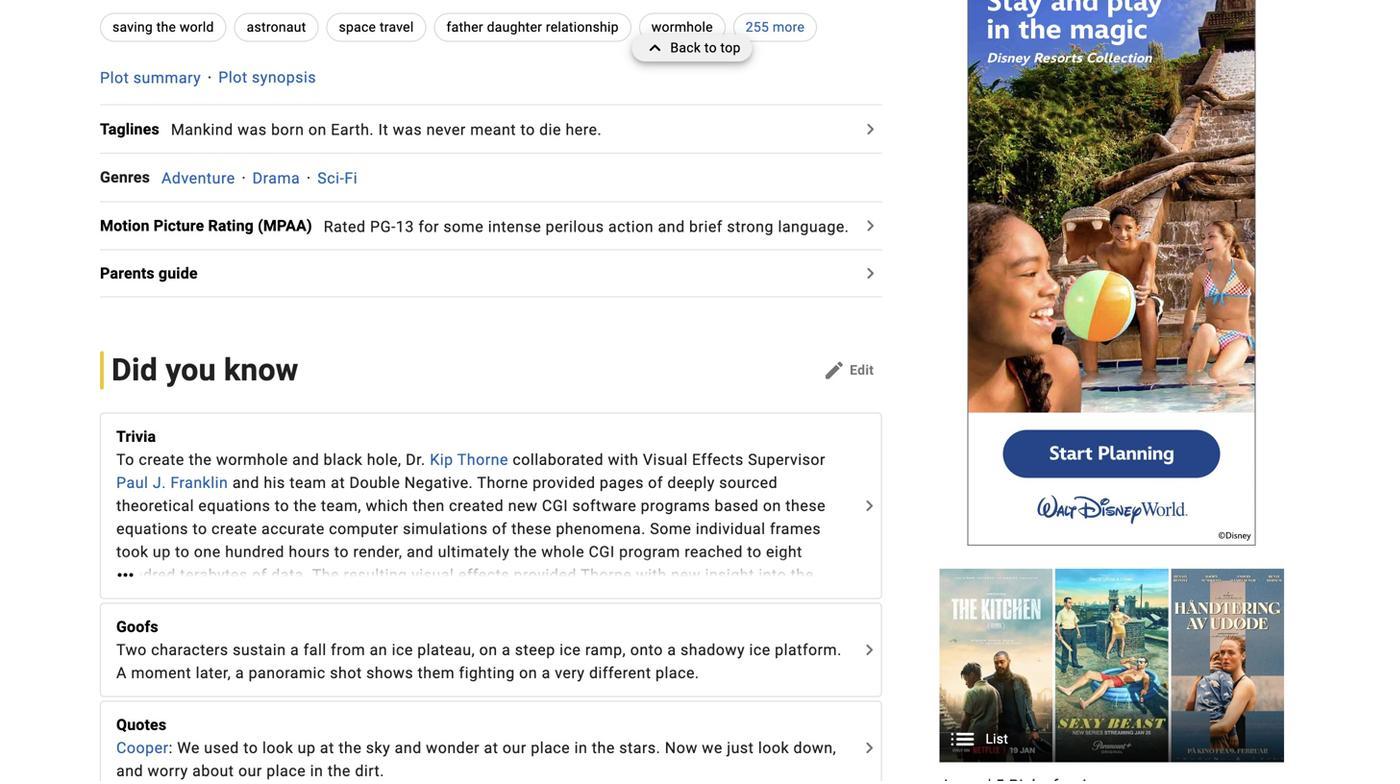 Task type: describe. For each thing, give the bounding box(es) containing it.
back to top
[[670, 40, 741, 56]]

0 horizontal spatial effects
[[116, 589, 167, 608]]

shot
[[330, 664, 362, 683]]

we
[[177, 739, 200, 758]]

goofs
[[116, 618, 158, 636]]

0 horizontal spatial equations
[[116, 520, 188, 538]]

gravitational
[[191, 589, 282, 608]]

supervisor
[[748, 451, 826, 469]]

0 horizontal spatial for
[[307, 612, 328, 631]]

onto
[[630, 641, 663, 659]]

two
[[116, 641, 147, 659]]

about
[[192, 762, 234, 781]]

frames
[[770, 520, 821, 538]]

astrophysics
[[360, 612, 453, 631]]

world
[[180, 19, 214, 35]]

adventure button
[[161, 169, 235, 187]]

more
[[773, 19, 805, 35]]

expand less image
[[643, 35, 670, 62]]

sci-fi
[[317, 169, 358, 187]]

saving the world button
[[100, 13, 227, 42]]

him
[[748, 589, 775, 608]]

on inside and his team at double negative. thorne provided pages of deeply sourced theoretical equations to the team, which then created new cgi software programs based on these equations to create accurate computer simulations of these phenomena. some individual frames took up to one hundred hours to render, and ultimately the whole cgi program reached to eight hundred terabytes of data. the resulting visual effects provided thorne with new insight into the effects of gravitational lensing and accretion disks surrounding black holes, and led to him writing two scientific papers, one for the astrophysics community, and one for the computer graphics community.
[[763, 497, 781, 515]]

characters
[[151, 641, 228, 659]]

a
[[116, 664, 127, 683]]

holes,
[[624, 589, 667, 608]]

0 vertical spatial place
[[531, 739, 570, 758]]

language.
[[778, 217, 849, 236]]

paul j. franklin link
[[116, 474, 228, 492]]

saving the world
[[112, 19, 214, 35]]

father daughter relationship
[[446, 19, 619, 35]]

0 vertical spatial our
[[503, 739, 527, 758]]

writing
[[779, 589, 829, 608]]

at left sky
[[320, 739, 334, 758]]

dirt.
[[355, 762, 384, 781]]

2 vertical spatial thorne
[[581, 566, 632, 584]]

back
[[670, 40, 701, 56]]

0 vertical spatial provided
[[533, 474, 595, 492]]

intense
[[488, 217, 541, 236]]

did
[[112, 352, 158, 388]]

pg-
[[370, 217, 396, 236]]

0 vertical spatial computer
[[329, 520, 399, 538]]

and left brief
[[658, 217, 685, 236]]

scientific
[[147, 612, 214, 631]]

some
[[443, 217, 484, 236]]

lensing
[[286, 589, 339, 608]]

into
[[759, 566, 786, 584]]

a left steep
[[502, 641, 511, 659]]

and left his
[[232, 474, 259, 492]]

simulations
[[403, 520, 488, 538]]

see more image
[[858, 495, 881, 518]]

255 more button
[[733, 13, 817, 42]]

with inside and his team at double negative. thorne provided pages of deeply sourced theoretical equations to the team, which then created new cgi software programs based on these equations to create accurate computer simulations of these phenomena. some individual frames took up to one hundred hours to render, and ultimately the whole cgi program reached to eight hundred terabytes of data. the resulting visual effects provided thorne with new insight into the effects of gravitational lensing and accretion disks surrounding black holes, and led to him writing two scientific papers, one for the astrophysics community, and one for the computer graphics community.
[[636, 566, 667, 584]]

goofs button
[[116, 616, 856, 639]]

plot synopsis
[[218, 68, 316, 87]]

franklin
[[170, 474, 228, 492]]

wormhole inside button
[[652, 19, 713, 35]]

resulting
[[344, 566, 407, 584]]

dr.
[[406, 451, 426, 469]]

synopsis
[[252, 68, 316, 87]]

never
[[426, 121, 466, 139]]

plot for plot synopsis
[[218, 68, 248, 87]]

edit
[[850, 362, 874, 378]]

meant
[[470, 121, 516, 139]]

kip
[[430, 451, 453, 469]]

1 horizontal spatial hundred
[[225, 543, 284, 561]]

2 look from the left
[[758, 739, 789, 758]]

taglines: see all image
[[859, 118, 882, 141]]

: we used to look up at the sky and wonder at our place in the stars. now we just look down, and worry about our place in the dirt.
[[116, 739, 836, 781]]

1 was from the left
[[238, 121, 267, 139]]

the down holes,
[[633, 612, 656, 631]]

1 vertical spatial cgi
[[589, 543, 615, 561]]

then
[[413, 497, 445, 515]]

later,
[[196, 664, 231, 683]]

2 ice from the left
[[560, 641, 581, 659]]

black inside and his team at double negative. thorne provided pages of deeply sourced theoretical equations to the team, which then created new cgi software programs based on these equations to create accurate computer simulations of these phenomena. some individual frames took up to one hundred hours to render, and ultimately the whole cgi program reached to eight hundred terabytes of data. the resulting visual effects provided thorne with new insight into the effects of gravitational lensing and accretion disks surrounding black holes, and led to him writing two scientific papers, one for the astrophysics community, and one for the computer graphics community.
[[581, 589, 620, 608]]

0 vertical spatial these
[[786, 497, 826, 515]]

to up the into at right
[[747, 543, 762, 561]]

plot summary button
[[100, 68, 201, 87]]

and down surrounding
[[545, 612, 572, 631]]

see more image for quotes
[[858, 737, 881, 760]]

top
[[720, 40, 741, 56]]

visual
[[412, 566, 454, 584]]

theoretical
[[116, 497, 194, 515]]

based
[[715, 497, 759, 515]]

shadowy
[[681, 641, 745, 659]]

ramp,
[[585, 641, 626, 659]]

the left whole
[[514, 543, 537, 561]]

taglines button
[[100, 118, 171, 141]]

cooper button
[[116, 737, 169, 760]]

team
[[290, 474, 326, 492]]

0 vertical spatial effects
[[458, 566, 510, 584]]

trivia
[[116, 428, 156, 446]]

an
[[370, 641, 388, 659]]

kip thorne link
[[430, 451, 508, 469]]

to down his
[[275, 497, 289, 515]]

and up "visual"
[[407, 543, 434, 561]]

to down franklin
[[193, 520, 207, 538]]

0 horizontal spatial in
[[310, 762, 323, 781]]

community.
[[116, 635, 201, 654]]

drama button
[[252, 169, 300, 187]]

programs
[[641, 497, 710, 515]]

drama
[[252, 169, 300, 187]]

panoramic
[[249, 664, 326, 683]]

wormhole inside to create the wormhole and black hole, dr. kip thorne collaborated with visual effects supervisor paul j. franklin
[[216, 451, 288, 469]]

the
[[312, 566, 339, 584]]

a left fall
[[290, 641, 299, 659]]

two
[[116, 612, 143, 631]]

terabytes
[[180, 566, 248, 584]]

2 was from the left
[[393, 121, 422, 139]]

rating
[[208, 217, 254, 235]]

ultimately
[[438, 543, 510, 561]]

list
[[986, 732, 1008, 747]]

his
[[264, 474, 285, 492]]

individual
[[696, 520, 766, 538]]

mankind was born on earth. it was never meant to die here.
[[171, 121, 602, 139]]

parents
[[100, 264, 155, 283]]

software
[[572, 497, 636, 515]]



Task type: locate. For each thing, give the bounding box(es) containing it.
wormhole button
[[639, 13, 726, 42]]

look right just
[[758, 739, 789, 758]]

the
[[156, 19, 176, 35], [189, 451, 212, 469], [294, 497, 317, 515], [514, 543, 537, 561], [791, 566, 814, 584], [332, 612, 356, 631], [633, 612, 656, 631], [339, 739, 362, 758], [592, 739, 615, 758], [328, 762, 351, 781]]

plateau,
[[417, 641, 475, 659]]

1 vertical spatial with
[[636, 566, 667, 584]]

some
[[650, 520, 691, 538]]

new right created
[[508, 497, 538, 515]]

see more image right down, on the bottom right of page
[[858, 737, 881, 760]]

wormhole up back at the top
[[652, 19, 713, 35]]

at up team,
[[331, 474, 345, 492]]

0 horizontal spatial plot
[[100, 68, 129, 87]]

to
[[704, 40, 717, 56], [521, 121, 535, 139], [275, 497, 289, 515], [193, 520, 207, 538], [175, 543, 190, 561], [334, 543, 349, 561], [747, 543, 762, 561], [729, 589, 743, 608], [243, 739, 258, 758]]

to left top
[[704, 40, 717, 56]]

computer down led
[[660, 612, 730, 631]]

1 horizontal spatial effects
[[458, 566, 510, 584]]

1 horizontal spatial look
[[758, 739, 789, 758]]

here.
[[566, 121, 602, 139]]

0 vertical spatial up
[[153, 543, 171, 561]]

astronaut
[[247, 19, 306, 35]]

the left world
[[156, 19, 176, 35]]

platform.
[[775, 641, 842, 659]]

action
[[608, 217, 654, 236]]

and
[[658, 217, 685, 236], [292, 451, 319, 469], [232, 474, 259, 492], [407, 543, 434, 561], [343, 589, 370, 608], [671, 589, 698, 608], [545, 612, 572, 631], [395, 739, 422, 758], [116, 762, 143, 781]]

provided down the collaborated
[[533, 474, 595, 492]]

was left born
[[238, 121, 267, 139]]

cgi down phenomena.
[[589, 543, 615, 561]]

1 vertical spatial hundred
[[116, 566, 176, 584]]

double
[[349, 474, 400, 492]]

3 ice from the left
[[749, 641, 771, 659]]

at down quotes button
[[484, 739, 498, 758]]

in left dirt.
[[310, 762, 323, 781]]

on up the frames on the bottom right
[[763, 497, 781, 515]]

computer up render,
[[329, 520, 399, 538]]

up
[[153, 543, 171, 561], [298, 739, 316, 758]]

plot left the synopsis on the left
[[218, 68, 248, 87]]

0 horizontal spatial black
[[324, 451, 363, 469]]

1 horizontal spatial in
[[574, 739, 588, 758]]

and down resulting
[[343, 589, 370, 608]]

create up terabytes
[[211, 520, 257, 538]]

1 horizontal spatial these
[[786, 497, 826, 515]]

0 vertical spatial equations
[[198, 497, 270, 515]]

accretion
[[374, 589, 442, 608]]

production art image
[[939, 569, 1284, 763]]

with up pages
[[608, 451, 639, 469]]

thorne up created
[[477, 474, 528, 492]]

and down the cooper
[[116, 762, 143, 781]]

on right born
[[308, 121, 327, 139]]

a up place.
[[667, 641, 676, 659]]

the left sky
[[339, 739, 362, 758]]

1 horizontal spatial plot
[[218, 68, 248, 87]]

father daughter relationship button
[[434, 13, 631, 42]]

the up from
[[332, 612, 356, 631]]

0 horizontal spatial cgi
[[542, 497, 568, 515]]

for down lensing
[[307, 612, 328, 631]]

and left led
[[671, 589, 698, 608]]

0 horizontal spatial look
[[262, 739, 293, 758]]

1 horizontal spatial ice
[[560, 641, 581, 659]]

plot
[[100, 68, 129, 87], [218, 68, 248, 87]]

255
[[746, 19, 769, 35]]

see more image for goofs
[[858, 639, 881, 662]]

place right the about
[[267, 762, 306, 781]]

which
[[366, 497, 408, 515]]

rated pg-13 for some intense perilous action and brief strong language.
[[324, 217, 849, 236]]

2 horizontal spatial ice
[[749, 641, 771, 659]]

our down used
[[238, 762, 262, 781]]

1 horizontal spatial was
[[393, 121, 422, 139]]

thorne up holes,
[[581, 566, 632, 584]]

1 vertical spatial effects
[[116, 589, 167, 608]]

saving
[[112, 19, 153, 35]]

our
[[503, 739, 527, 758], [238, 762, 262, 781]]

1 horizontal spatial equations
[[198, 497, 270, 515]]

used
[[204, 739, 239, 758]]

see more image right the platform.
[[858, 639, 881, 662]]

in left stars.
[[574, 739, 588, 758]]

up left sky
[[298, 739, 316, 758]]

with down program
[[636, 566, 667, 584]]

see more image
[[110, 564, 141, 587], [858, 639, 881, 662], [858, 737, 881, 760]]

1 horizontal spatial black
[[581, 589, 620, 608]]

list group
[[939, 569, 1284, 781], [939, 569, 1284, 763]]

to right led
[[729, 589, 743, 608]]

sourced
[[719, 474, 778, 492]]

1 horizontal spatial for
[[418, 217, 439, 236]]

to right used
[[243, 739, 258, 758]]

to up the
[[334, 543, 349, 561]]

eight
[[766, 543, 803, 561]]

fi
[[344, 169, 358, 187]]

worry
[[148, 762, 188, 781]]

look right used
[[262, 739, 293, 758]]

rated
[[324, 217, 366, 236]]

genres
[[100, 168, 150, 187]]

1 horizontal spatial wormhole
[[652, 19, 713, 35]]

2 plot from the left
[[218, 68, 248, 87]]

plot left summary
[[100, 68, 129, 87]]

parents guide
[[100, 264, 198, 283]]

and his team at double negative. thorne provided pages of deeply sourced theoretical equations to the team, which then created new cgi software programs based on these equations to create accurate computer simulations of these phenomena. some individual frames took up to one hundred hours to render, and ultimately the whole cgi program reached to eight hundred terabytes of data. the resulting visual effects provided thorne with new insight into the effects of gravitational lensing and accretion disks surrounding black holes, and led to him writing two scientific papers, one for the astrophysics community, and one for the computer graphics community.
[[116, 474, 829, 654]]

0 horizontal spatial our
[[238, 762, 262, 781]]

1 horizontal spatial create
[[211, 520, 257, 538]]

very
[[555, 664, 585, 683]]

0 horizontal spatial one
[[194, 543, 221, 561]]

1 vertical spatial see more image
[[858, 639, 881, 662]]

wormhole up his
[[216, 451, 288, 469]]

to left 'die'
[[521, 121, 535, 139]]

hundred up data.
[[225, 543, 284, 561]]

create up j.
[[139, 451, 184, 469]]

quotes
[[116, 716, 167, 734]]

1 vertical spatial create
[[211, 520, 257, 538]]

0 vertical spatial with
[[608, 451, 639, 469]]

certificate: see all image
[[859, 214, 882, 237]]

new down "reached" at the bottom
[[671, 566, 701, 584]]

and right sky
[[395, 739, 422, 758]]

to inside button
[[704, 40, 717, 56]]

ice up very
[[560, 641, 581, 659]]

1 vertical spatial these
[[511, 520, 552, 538]]

place
[[531, 739, 570, 758], [267, 762, 306, 781]]

with inside to create the wormhole and black hole, dr. kip thorne collaborated with visual effects supervisor paul j. franklin
[[608, 451, 639, 469]]

at inside and his team at double negative. thorne provided pages of deeply sourced theoretical equations to the team, which then created new cgi software programs based on these equations to create accurate computer simulations of these phenomena. some individual frames took up to one hundred hours to render, and ultimately the whole cgi program reached to eight hundred terabytes of data. the resulting visual effects provided thorne with new insight into the effects of gravitational lensing and accretion disks surrounding black holes, and led to him writing two scientific papers, one for the astrophysics community, and one for the computer graphics community.
[[331, 474, 345, 492]]

earth.
[[331, 121, 374, 139]]

advertisement element
[[968, 0, 1256, 546]]

these
[[786, 497, 826, 515], [511, 520, 552, 538]]

0 horizontal spatial wormhole
[[216, 451, 288, 469]]

1 vertical spatial equations
[[116, 520, 188, 538]]

2 horizontal spatial for
[[608, 612, 628, 631]]

took
[[116, 543, 148, 561]]

space travel
[[339, 19, 414, 35]]

wonder
[[426, 739, 480, 758]]

ice right the an
[[392, 641, 413, 659]]

1 horizontal spatial one
[[276, 612, 303, 631]]

2 horizontal spatial one
[[576, 612, 603, 631]]

black up double
[[324, 451, 363, 469]]

the inside button
[[156, 19, 176, 35]]

effects down ultimately
[[458, 566, 510, 584]]

the up franklin
[[189, 451, 212, 469]]

0 vertical spatial cgi
[[542, 497, 568, 515]]

1 vertical spatial provided
[[514, 566, 577, 584]]

0 horizontal spatial ice
[[392, 641, 413, 659]]

:
[[169, 739, 173, 758]]

for right 13
[[418, 217, 439, 236]]

on down steep
[[519, 664, 537, 683]]

0 horizontal spatial these
[[511, 520, 552, 538]]

create inside to create the wormhole and black hole, dr. kip thorne collaborated with visual effects supervisor paul j. franklin
[[139, 451, 184, 469]]

0 horizontal spatial was
[[238, 121, 267, 139]]

1 vertical spatial up
[[298, 739, 316, 758]]

1 horizontal spatial place
[[531, 739, 570, 758]]

created
[[449, 497, 504, 515]]

a
[[290, 641, 299, 659], [502, 641, 511, 659], [667, 641, 676, 659], [235, 664, 244, 683], [542, 664, 551, 683]]

provided up surrounding
[[514, 566, 577, 584]]

different
[[589, 664, 651, 683]]

on
[[308, 121, 327, 139], [763, 497, 781, 515], [479, 641, 498, 659], [519, 664, 537, 683]]

place down quotes button
[[531, 739, 570, 758]]

sustain
[[233, 641, 286, 659]]

0 horizontal spatial new
[[508, 497, 538, 515]]

create inside and his team at double negative. thorne provided pages of deeply sourced theoretical equations to the team, which then created new cgi software programs based on these equations to create accurate computer simulations of these phenomena. some individual frames took up to one hundred hours to render, and ultimately the whole cgi program reached to eight hundred terabytes of data. the resulting visual effects provided thorne with new insight into the effects of gravitational lensing and accretion disks surrounding black holes, and led to him writing two scientific papers, one for the astrophysics community, and one for the computer graphics community.
[[211, 520, 257, 538]]

space
[[339, 19, 376, 35]]

effects
[[692, 451, 744, 469]]

father
[[446, 19, 483, 35]]

0 vertical spatial new
[[508, 497, 538, 515]]

1 horizontal spatial cgi
[[589, 543, 615, 561]]

the up writing
[[791, 566, 814, 584]]

0 vertical spatial create
[[139, 451, 184, 469]]

0 horizontal spatial place
[[267, 762, 306, 781]]

1 vertical spatial in
[[310, 762, 323, 781]]

one down lensing
[[276, 612, 303, 631]]

cgi down the collaborated
[[542, 497, 568, 515]]

0 vertical spatial wormhole
[[652, 19, 713, 35]]

new
[[508, 497, 538, 515], [671, 566, 701, 584]]

the inside to create the wormhole and black hole, dr. kip thorne collaborated with visual effects supervisor paul j. franklin
[[189, 451, 212, 469]]

1 vertical spatial our
[[238, 762, 262, 781]]

of up scientific
[[172, 589, 187, 608]]

1 vertical spatial thorne
[[477, 474, 528, 492]]

list link
[[939, 569, 1284, 763]]

thorne inside to create the wormhole and black hole, dr. kip thorne collaborated with visual effects supervisor paul j. franklin
[[457, 451, 508, 469]]

1 horizontal spatial new
[[671, 566, 701, 584]]

0 horizontal spatial hundred
[[116, 566, 176, 584]]

0 vertical spatial in
[[574, 739, 588, 758]]

thorne down trivia button on the bottom of page
[[457, 451, 508, 469]]

equations down theoretical at the bottom left
[[116, 520, 188, 538]]

2 vertical spatial see more image
[[858, 737, 881, 760]]

and inside to create the wormhole and black hole, dr. kip thorne collaborated with visual effects supervisor paul j. franklin
[[292, 451, 319, 469]]

1 horizontal spatial our
[[503, 739, 527, 758]]

and up team
[[292, 451, 319, 469]]

now
[[665, 739, 698, 758]]

up right took
[[153, 543, 171, 561]]

down,
[[794, 739, 836, 758]]

see more image down took
[[110, 564, 141, 587]]

0 horizontal spatial up
[[153, 543, 171, 561]]

1 horizontal spatial up
[[298, 739, 316, 758]]

the down team
[[294, 497, 317, 515]]

up inside and his team at double negative. thorne provided pages of deeply sourced theoretical equations to the team, which then created new cgi software programs based on these equations to create accurate computer simulations of these phenomena. some individual frames took up to one hundred hours to render, and ultimately the whole cgi program reached to eight hundred terabytes of data. the resulting visual effects provided thorne with new insight into the effects of gravitational lensing and accretion disks surrounding black holes, and led to him writing two scientific papers, one for the astrophysics community, and one for the computer graphics community.
[[153, 543, 171, 561]]

black left holes,
[[581, 589, 620, 608]]

graphics
[[734, 612, 796, 631]]

led
[[702, 589, 724, 608]]

motion picture rating (mpaa)
[[100, 217, 312, 235]]

black
[[324, 451, 363, 469], [581, 589, 620, 608]]

1 horizontal spatial computer
[[660, 612, 730, 631]]

1 vertical spatial black
[[581, 589, 620, 608]]

a right later,
[[235, 664, 244, 683]]

1 vertical spatial new
[[671, 566, 701, 584]]

for up ramp,
[[608, 612, 628, 631]]

to up terabytes
[[175, 543, 190, 561]]

the left dirt.
[[328, 762, 351, 781]]

the left stars.
[[592, 739, 615, 758]]

0 vertical spatial thorne
[[457, 451, 508, 469]]

just
[[727, 739, 754, 758]]

of left data.
[[252, 566, 267, 584]]

plot synopsis button
[[218, 68, 316, 87]]

was right it
[[393, 121, 422, 139]]

of down created
[[492, 520, 507, 538]]

0 horizontal spatial create
[[139, 451, 184, 469]]

1 ice from the left
[[392, 641, 413, 659]]

motion
[[100, 217, 150, 235]]

up inside : we used to look up at the sky and wonder at our place in the stars. now we just look down, and worry about our place in the dirt.
[[298, 739, 316, 758]]

our down quotes button
[[503, 739, 527, 758]]

perilous
[[546, 217, 604, 236]]

edit image
[[823, 359, 846, 382]]

one up ramp,
[[576, 612, 603, 631]]

back to top button
[[632, 35, 752, 62]]

to inside : we used to look up at the sky and wonder at our place in the stars. now we just look down, and worry about our place in the dirt.
[[243, 739, 258, 758]]

of down visual
[[648, 474, 663, 492]]

cgi
[[542, 497, 568, 515], [589, 543, 615, 561]]

1 look from the left
[[262, 739, 293, 758]]

parents guide: see all image
[[859, 262, 882, 285]]

parents guide button
[[100, 262, 209, 285]]

1 vertical spatial place
[[267, 762, 306, 781]]

1 vertical spatial wormhole
[[216, 451, 288, 469]]

1 vertical spatial computer
[[660, 612, 730, 631]]

these up the frames on the bottom right
[[786, 497, 826, 515]]

equations down franklin
[[198, 497, 270, 515]]

travel
[[380, 19, 414, 35]]

of
[[648, 474, 663, 492], [492, 520, 507, 538], [252, 566, 267, 584], [172, 589, 187, 608]]

0 horizontal spatial computer
[[329, 520, 399, 538]]

1 plot from the left
[[100, 68, 129, 87]]

disks
[[446, 589, 485, 608]]

black inside to create the wormhole and black hole, dr. kip thorne collaborated with visual effects supervisor paul j. franklin
[[324, 451, 363, 469]]

data.
[[271, 566, 308, 584]]

hundred down took
[[116, 566, 176, 584]]

0 vertical spatial hundred
[[225, 543, 284, 561]]

adventure
[[161, 169, 235, 187]]

was
[[238, 121, 267, 139], [393, 121, 422, 139]]

a left very
[[542, 664, 551, 683]]

visual
[[643, 451, 688, 469]]

effects up two
[[116, 589, 167, 608]]

on up fighting at left
[[479, 641, 498, 659]]

0 vertical spatial black
[[324, 451, 363, 469]]

born
[[271, 121, 304, 139]]

one up terabytes
[[194, 543, 221, 561]]

surrounding
[[489, 589, 576, 608]]

plot for plot summary
[[100, 68, 129, 87]]

create
[[139, 451, 184, 469], [211, 520, 257, 538]]

0 vertical spatial see more image
[[110, 564, 141, 587]]

stars.
[[619, 739, 661, 758]]

ice down graphics
[[749, 641, 771, 659]]

these up whole
[[511, 520, 552, 538]]



Task type: vqa. For each thing, say whether or not it's contained in the screenshot.
2,
no



